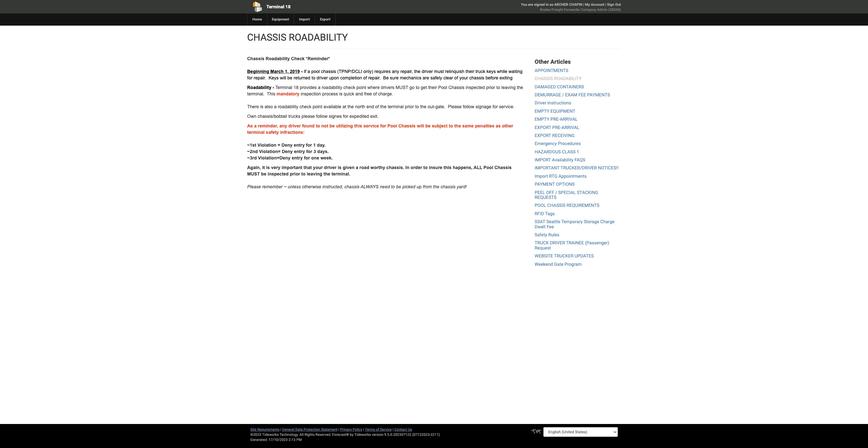 Task type: vqa. For each thing, say whether or not it's contained in the screenshot.
~2nd
yes



Task type: locate. For each thing, give the bounding box(es) containing it.
again, it is very important that your driver is given a road worthy chassis. in order to insure this happens, all pool chassis must be inspected prior to leaving the terminal.
[[247, 165, 512, 177]]

2211)
[[431, 433, 440, 438]]

2 vertical spatial pool
[[483, 165, 493, 170]]

1 vertical spatial this
[[444, 165, 452, 170]]

a left road
[[356, 165, 358, 170]]

a right also at top left
[[274, 104, 277, 109]]

leaving down the exiting
[[501, 85, 516, 90]]

the inside as a reminder, any driver found to not be utilizing this service for pool chassis will be subject to the same penalties as other terminal safety infractions:
[[454, 123, 461, 129]]

roadability down the export link
[[289, 32, 348, 43]]

truck
[[476, 69, 485, 74]]

point up own chassis/bobtail trucks please follow signes for expedited exit.
[[313, 104, 322, 109]]

roadability up 'this'
[[247, 85, 271, 90]]

1 vertical spatial pre-
[[552, 125, 562, 130]]

temporary
[[561, 219, 583, 225]]

roadability up trucks
[[278, 104, 298, 109]]

pre- down empty pre-arrival link
[[552, 125, 562, 130]]

18 inside terminal 18 link
[[285, 4, 291, 9]]

0 vertical spatial arrival
[[560, 117, 578, 122]]

will inside if a pool chassis (tpnp/dcli only) requires any repair, the driver must relinquish their truck keys while waiting for repair.  keys will be returned to driver upon completion of repair.  be sure mechanics are safely clear of your chassis before exiting
[[280, 75, 286, 81]]

updates
[[575, 254, 594, 259]]

inspected down truck
[[466, 85, 485, 90]]

empty down driver
[[535, 109, 549, 114]]

1 vertical spatial empty
[[535, 117, 549, 122]]

chassis
[[321, 69, 336, 74], [469, 75, 484, 81], [344, 184, 359, 190], [440, 184, 455, 190]]

roadability inside terminal 18 provides a roadability check point where drivers must go to get their pool chassis inspected prior to leaving the terminal.  this
[[322, 85, 342, 90]]

0 horizontal spatial this
[[354, 123, 362, 129]]

1 horizontal spatial will
[[417, 123, 424, 129]]

and
[[355, 91, 363, 97]]

0 vertical spatial 18
[[285, 4, 291, 9]]

import up chassis roadability
[[299, 17, 310, 21]]

9.5.0.202307122
[[384, 433, 411, 438]]

data
[[295, 428, 303, 432]]

terminal down as a
[[247, 130, 265, 135]]

1 horizontal spatial leaving
[[501, 85, 516, 90]]

chassis roadability check *reminder*
[[247, 56, 330, 61]]

chassis down truck
[[469, 75, 484, 81]]

3
[[313, 149, 316, 154]]

site requirements | general data protection statement | privacy policy | terms of service | contact us ©2023 tideworks technology. all rights reserved. forecast® by tideworks version 9.5.0.202307122 (07122023-2211) generated: 17/10/2023 2:13 pm
[[250, 428, 440, 443]]

1 vertical spatial roadability
[[554, 76, 582, 81]]

as inside as a reminder, any driver found to not be utilizing this service for pool chassis will be subject to the same penalties as other terminal safety infractions:
[[496, 123, 501, 129]]

same
[[462, 123, 474, 129]]

utilizing
[[336, 123, 353, 129]]

chassis inside as a reminder, any driver found to not be utilizing this service for pool chassis will be subject to the same penalties as other terminal safety infractions:
[[398, 123, 416, 129]]

1 vertical spatial /
[[555, 190, 557, 195]]

pool chassis requirements link
[[535, 203, 599, 208]]

0 vertical spatial prior
[[486, 85, 495, 90]]

2019
[[290, 69, 300, 74]]

1 horizontal spatial their
[[466, 69, 474, 74]]

as left "other"
[[496, 123, 501, 129]]

driver instructions link
[[535, 101, 571, 106]]

0 horizontal spatial prior
[[290, 172, 300, 177]]

order
[[411, 165, 422, 170]]

be
[[383, 75, 389, 81]]

terminal for terminal 18 provides a roadability check point where drivers must go to get their pool chassis inspected prior to leaving the terminal.  this
[[275, 85, 292, 90]]

your
[[459, 75, 468, 81], [313, 165, 323, 170]]

0 vertical spatial deny
[[282, 143, 293, 148]]

0 vertical spatial follow
[[463, 104, 474, 109]]

as inside you are signed in as archer chapin | my account | sign out broker/freight forwarder company admin (58204)
[[550, 3, 553, 7]]

a inside if a pool chassis (tpnp/dcli only) requires any repair, the driver must relinquish their truck keys while waiting for repair.  keys will be returned to driver upon completion of repair.  be sure mechanics are safely clear of your chassis before exiting
[[308, 69, 310, 74]]

terminal inside terminal 18 link
[[266, 4, 284, 9]]

18 up equipment
[[285, 4, 291, 9]]

empty pre-arrival link
[[535, 117, 578, 122]]

0 vertical spatial are
[[528, 3, 533, 7]]

week.
[[320, 156, 333, 161]]

chassis roadability
[[247, 32, 348, 43]]

1 vertical spatial as
[[496, 123, 501, 129]]

0 vertical spatial leaving
[[501, 85, 516, 90]]

0 vertical spatial roadability
[[266, 56, 290, 61]]

1 horizontal spatial pool
[[438, 85, 447, 90]]

pool right all
[[483, 165, 493, 170]]

get
[[421, 85, 427, 90]]

0 horizontal spatial roadability
[[278, 104, 298, 109]]

0 horizontal spatial your
[[313, 165, 323, 170]]

0 vertical spatial roadability
[[322, 85, 342, 90]]

1 horizontal spatial import
[[535, 174, 548, 179]]

there
[[247, 104, 259, 109]]

archer
[[554, 3, 568, 7]]

roadability for also
[[278, 104, 298, 109]]

1 horizontal spatial point
[[356, 85, 366, 90]]

0 vertical spatial check
[[343, 85, 355, 90]]

terminal up equipment
[[266, 4, 284, 9]]

*reminder*
[[306, 56, 330, 61]]

the down charge.
[[380, 104, 386, 109]]

0 vertical spatial your
[[459, 75, 468, 81]]

a
[[308, 69, 310, 74], [318, 85, 320, 90], [274, 104, 277, 109], [356, 165, 358, 170]]

prior inside again, it is very important that your driver is given a road worthy chassis. in order to insure this happens, all pool chassis must be inspected prior to leaving the terminal.
[[290, 172, 300, 177]]

terminal inside as a reminder, any driver found to not be utilizing this service for pool chassis will be subject to the same penalties as other terminal safety infractions:
[[247, 130, 265, 135]]

follow left signage
[[463, 104, 474, 109]]

roadability up process
[[322, 85, 342, 90]]

must
[[434, 69, 444, 74]]

deny up "violation=deny" in the left of the page
[[282, 149, 293, 154]]

to inside if a pool chassis (tpnp/dcli only) requires any repair, the driver must relinquish their truck keys while waiting for repair.  keys will be returned to driver upon completion of repair.  be sure mechanics are safely clear of your chassis before exiting
[[312, 75, 315, 81]]

your inside again, it is very important that your driver is given a road worthy chassis. in order to insure this happens, all pool chassis must be inspected prior to leaving the terminal.
[[313, 165, 323, 170]]

this inside as a reminder, any driver found to not be utilizing this service for pool chassis will be subject to the same penalties as other terminal safety infractions:
[[354, 123, 362, 129]]

to right go
[[416, 85, 419, 90]]

roadability inside other articles appointments chassis roadability damaged containers demurrage / exam fee payments driver instructions empty equipment empty pre-arrival export pre-arrival export receiving emergency procedures hazardous class 1 import availability faqs important trucker/driver notices!! import rtg appointments payment options peel off / special stacking requests pool chassis requirements rfid tags ssat seattle temporary storage charge dwell fee safety rules truck driver trainee (passenger) request website trucker updates weekend gate program
[[554, 76, 582, 81]]

import inside other articles appointments chassis roadability damaged containers demurrage / exam fee payments driver instructions empty equipment empty pre-arrival export pre-arrival export receiving emergency procedures hazardous class 1 import availability faqs important trucker/driver notices!! import rtg appointments payment options peel off / special stacking requests pool chassis requirements rfid tags ssat seattle temporary storage charge dwell fee safety rules truck driver trainee (passenger) request website trucker updates weekend gate program
[[535, 174, 548, 179]]

2 empty from the top
[[535, 117, 549, 122]]

import
[[535, 158, 551, 163]]

| up tideworks
[[363, 428, 364, 432]]

2 horizontal spatial pool
[[483, 165, 493, 170]]

1 horizontal spatial inspected
[[466, 85, 485, 90]]

their inside terminal 18 provides a roadability check point where drivers must go to get their pool chassis inspected prior to leaving the terminal.  this
[[428, 85, 437, 90]]

0 vertical spatial inspected
[[466, 85, 485, 90]]

to down "before"
[[496, 85, 500, 90]]

damaged
[[535, 84, 556, 89]]

requires
[[374, 69, 391, 74]]

not
[[321, 123, 328, 129]]

1 horizontal spatial as
[[550, 3, 553, 7]]

safety rules link
[[535, 233, 559, 238]]

by
[[350, 433, 354, 438]]

is inside again, it is very important that your driver is given a road worthy chassis. in order to insure this happens, all pool chassis must be inspected prior to leaving the terminal.
[[338, 165, 341, 170]]

dwell
[[535, 224, 546, 230]]

=
[[278, 143, 280, 148]]

1 horizontal spatial /
[[562, 92, 564, 98]]

keys
[[269, 75, 279, 81]]

happens,
[[453, 165, 473, 170]]

(58204)
[[608, 8, 621, 12]]

of down where in the top left of the page
[[373, 91, 377, 97]]

terminal up mandatory
[[275, 85, 292, 90]]

the
[[414, 69, 420, 74], [517, 85, 523, 90], [348, 104, 354, 109], [380, 104, 386, 109], [420, 104, 426, 109], [454, 123, 461, 129], [324, 172, 330, 177], [433, 184, 439, 190]]

inspected down 'very'
[[268, 172, 289, 177]]

a right if
[[308, 69, 310, 74]]

1 horizontal spatial prior
[[405, 104, 414, 109]]

check up "quick"
[[343, 85, 355, 90]]

are inside if a pool chassis (tpnp/dcli only) requires any repair, the driver must relinquish their truck keys while waiting for repair.  keys will be returned to driver upon completion of repair.  be sure mechanics are safely clear of your chassis before exiting
[[423, 75, 429, 81]]

- up 'this'
[[273, 85, 274, 90]]

are
[[528, 3, 533, 7], [423, 75, 429, 81]]

prior down go
[[405, 104, 414, 109]]

0 horizontal spatial are
[[423, 75, 429, 81]]

service.
[[499, 104, 515, 109]]

chapin
[[569, 3, 582, 7]]

0 vertical spatial export
[[535, 125, 551, 130]]

check
[[343, 85, 355, 90], [300, 104, 311, 109]]

export up 'export receiving' "link" at the right top of the page
[[535, 125, 551, 130]]

0 vertical spatial chassis
[[247, 32, 286, 43]]

0 vertical spatial as
[[550, 3, 553, 7]]

ssat seattle temporary storage charge dwell fee link
[[535, 219, 615, 230]]

0 vertical spatial empty
[[535, 109, 549, 114]]

/ right off
[[555, 190, 557, 195]]

1 vertical spatial roadability
[[278, 104, 298, 109]]

0 horizontal spatial check
[[300, 104, 311, 109]]

a inside terminal 18 provides a roadability check point where drivers must go to get their pool chassis inspected prior to leaving the terminal.  this
[[318, 85, 320, 90]]

0 horizontal spatial pool
[[387, 123, 397, 129]]

check for available
[[300, 104, 311, 109]]

your down 'relinquish'
[[459, 75, 468, 81]]

0 horizontal spatial as
[[496, 123, 501, 129]]

sure
[[390, 75, 399, 81]]

will inside as a reminder, any driver found to not be utilizing this service for pool chassis will be subject to the same penalties as other terminal safety infractions:
[[417, 123, 424, 129]]

/ left the exam
[[562, 92, 564, 98]]

1 vertical spatial pool
[[387, 123, 397, 129]]

driver down week.
[[324, 165, 336, 170]]

this
[[354, 123, 362, 129], [444, 165, 452, 170]]

be down 1,
[[287, 75, 292, 81]]

0 horizontal spatial leaving
[[307, 172, 322, 177]]

leaving down "that"
[[307, 172, 322, 177]]

prior down "before"
[[486, 85, 495, 90]]

for down beginning
[[247, 75, 252, 81]]

0 vertical spatial roadability
[[289, 32, 348, 43]]

the left same
[[454, 123, 461, 129]]

driver down pool
[[317, 75, 328, 81]]

subject
[[432, 123, 448, 129]]

their inside if a pool chassis (tpnp/dcli only) requires any repair, the driver must relinquish their truck keys while waiting for repair.  keys will be returned to driver upon completion of repair.  be sure mechanics are safely clear of your chassis before exiting
[[466, 69, 474, 74]]

please right out- in the top of the page
[[448, 104, 462, 109]]

requests
[[535, 195, 556, 200]]

arrival down the equipment
[[560, 117, 578, 122]]

1 vertical spatial terminal
[[247, 130, 265, 135]]

roadability -
[[247, 85, 274, 90]]

1 vertical spatial export
[[535, 133, 551, 138]]

signage
[[476, 104, 491, 109]]

inspected inside terminal 18 provides a roadability check point where drivers must go to get their pool chassis inspected prior to leaving the terminal.  this
[[466, 85, 485, 90]]

their left truck
[[466, 69, 474, 74]]

completion
[[340, 75, 362, 81]]

1 vertical spatial roadability
[[247, 85, 271, 90]]

1 horizontal spatial check
[[343, 85, 355, 90]]

driver up infractions:
[[288, 123, 301, 129]]

your down one
[[313, 165, 323, 170]]

privacy policy link
[[340, 428, 362, 432]]

1 vertical spatial entry
[[294, 149, 305, 154]]

this down expedited
[[354, 123, 362, 129]]

point inside terminal 18 provides a roadability check point where drivers must go to get their pool chassis inspected prior to leaving the terminal.  this
[[356, 85, 366, 90]]

very
[[271, 165, 280, 170]]

check inside terminal 18 provides a roadability check point where drivers must go to get their pool chassis inspected prior to leaving the terminal.  this
[[343, 85, 355, 90]]

0 vertical spatial their
[[466, 69, 474, 74]]

follow up not
[[316, 114, 328, 119]]

please down the "must"
[[247, 184, 261, 190]]

deny right =
[[282, 143, 293, 148]]

export link
[[315, 13, 335, 26]]

1 vertical spatial check
[[300, 104, 311, 109]]

general
[[282, 428, 294, 432]]

1 vertical spatial chassis
[[535, 76, 553, 81]]

for inside if a pool chassis (tpnp/dcli only) requires any repair, the driver must relinquish their truck keys while waiting for repair.  keys will be returned to driver upon completion of repair.  be sure mechanics are safely clear of your chassis before exiting
[[247, 75, 252, 81]]

chassis left yard!
[[440, 184, 455, 190]]

requirements
[[257, 428, 279, 432]]

hazardous class 1 link
[[535, 149, 579, 155]]

of inside site requirements | general data protection statement | privacy policy | terms of service | contact us ©2023 tideworks technology. all rights reserved. forecast® by tideworks version 9.5.0.202307122 (07122023-2211) generated: 17/10/2023 2:13 pm
[[376, 428, 379, 432]]

0 vertical spatial pre-
[[550, 117, 560, 122]]

technology.
[[280, 433, 299, 438]]

rights
[[305, 433, 315, 438]]

1 horizontal spatial -
[[301, 69, 303, 74]]

entry left for 1
[[294, 143, 305, 148]]

0 vertical spatial this
[[354, 123, 362, 129]]

0 vertical spatial terminal
[[388, 104, 404, 109]]

import up the payment
[[535, 174, 548, 179]]

the left out- in the top of the page
[[420, 104, 426, 109]]

0 horizontal spatial terminal
[[247, 130, 265, 135]]

prior inside terminal 18 provides a roadability check point where drivers must go to get their pool chassis inspected prior to leaving the terminal.  this
[[486, 85, 495, 90]]

0 vertical spatial entry
[[294, 143, 305, 148]]

that
[[304, 165, 312, 170]]

1 vertical spatial -
[[273, 85, 274, 90]]

(tpnp/dcli
[[337, 69, 362, 74]]

0 horizontal spatial /
[[555, 190, 557, 195]]

terminal inside terminal 18 provides a roadability check point where drivers must go to get their pool chassis inspected prior to leaving the terminal.  this
[[275, 85, 292, 90]]

day.
[[317, 143, 326, 148]]

arrival up receiving in the top of the page
[[562, 125, 579, 130]]

1 horizontal spatial your
[[459, 75, 468, 81]]

the up mechanics
[[414, 69, 420, 74]]

stacking
[[577, 190, 598, 195]]

as
[[550, 3, 553, 7], [496, 123, 501, 129]]

of up version
[[376, 428, 379, 432]]

is up terminal.
[[338, 165, 341, 170]]

1 horizontal spatial are
[[528, 3, 533, 7]]

pool inside as a reminder, any driver found to not be utilizing this service for pool chassis will be subject to the same penalties as other terminal safety infractions:
[[387, 123, 397, 129]]

| left general
[[280, 428, 281, 432]]

0 horizontal spatial follow
[[316, 114, 328, 119]]

1 horizontal spatial please
[[448, 104, 462, 109]]

your inside if a pool chassis (tpnp/dcli only) requires any repair, the driver must relinquish their truck keys while waiting for repair.  keys will be returned to driver upon completion of repair.  be sure mechanics are safely clear of your chassis before exiting
[[459, 75, 468, 81]]

as a
[[247, 123, 257, 129]]

1 horizontal spatial roadability
[[322, 85, 342, 90]]

0 horizontal spatial will
[[280, 75, 286, 81]]

0 vertical spatial -
[[301, 69, 303, 74]]

(passenger)
[[585, 241, 609, 246]]

is left "quick"
[[339, 91, 342, 97]]

1 vertical spatial 18
[[293, 85, 298, 90]]

chassis inside again, it is very important that your driver is given a road worthy chassis. in order to insure this happens, all pool chassis must be inspected prior to leaving the terminal.
[[494, 165, 512, 170]]

1 horizontal spatial roadability
[[554, 76, 582, 81]]

in
[[546, 3, 549, 7]]

0 horizontal spatial their
[[428, 85, 437, 90]]

process
[[322, 91, 338, 97]]

charge.
[[378, 91, 393, 97]]

export up emergency
[[535, 133, 551, 138]]

1 vertical spatial leaving
[[307, 172, 322, 177]]

all
[[474, 165, 482, 170]]

1 vertical spatial import
[[535, 174, 548, 179]]

1 vertical spatial terminal
[[275, 85, 292, 90]]

point for available
[[313, 104, 322, 109]]

pool down "clear"
[[438, 85, 447, 90]]

0 vertical spatial is
[[339, 91, 342, 97]]

to right need
[[391, 184, 395, 190]]

18 for terminal 18
[[285, 4, 291, 9]]

0 vertical spatial point
[[356, 85, 366, 90]]

is left also at top left
[[260, 104, 263, 109]]

0 vertical spatial will
[[280, 75, 286, 81]]

are up the get
[[423, 75, 429, 81]]

prior down important
[[290, 172, 300, 177]]

2 vertical spatial chassis
[[547, 203, 565, 208]]

a inside again, it is very important that your driver is given a road worthy chassis. in order to insure this happens, all pool chassis must be inspected prior to leaving the terminal.
[[356, 165, 358, 170]]

1 vertical spatial their
[[428, 85, 437, 90]]

2 vertical spatial is
[[338, 165, 341, 170]]

| up 9.5.0.202307122
[[393, 428, 394, 432]]

1 vertical spatial your
[[313, 165, 323, 170]]

will left 'subject'
[[417, 123, 424, 129]]

be down it is
[[261, 172, 266, 177]]

0 horizontal spatial point
[[313, 104, 322, 109]]

|
[[583, 3, 584, 7], [605, 3, 606, 7], [280, 428, 281, 432], [338, 428, 339, 432], [363, 428, 364, 432], [393, 428, 394, 432]]

0 horizontal spatial 18
[[285, 4, 291, 9]]

the down waiting
[[517, 85, 523, 90]]

of down 'relinquish'
[[454, 75, 458, 81]]

available
[[324, 104, 341, 109]]

is
[[339, 91, 342, 97], [260, 104, 263, 109], [338, 165, 341, 170]]

1,
[[285, 69, 289, 74]]

pool right "service"
[[387, 123, 397, 129]]

2 vertical spatial prior
[[290, 172, 300, 177]]

empty down empty equipment link
[[535, 117, 549, 122]]

are right you
[[528, 3, 533, 7]]

0 horizontal spatial import
[[299, 17, 310, 21]]

1 horizontal spatial 18
[[293, 85, 298, 90]]

terminal down charge.
[[388, 104, 404, 109]]

| left sign
[[605, 3, 606, 7]]

1 vertical spatial are
[[423, 75, 429, 81]]

- left if
[[301, 69, 303, 74]]

the inside terminal 18 provides a roadability check point where drivers must go to get their pool chassis inspected prior to leaving the terminal.  this
[[517, 85, 523, 90]]

pre- down empty equipment link
[[550, 117, 560, 122]]

for left one
[[304, 156, 310, 161]]

18 inside terminal 18 provides a roadability check point where drivers must go to get their pool chassis inspected prior to leaving the terminal.  this
[[293, 85, 298, 90]]

service
[[380, 428, 392, 432]]

~ unless
[[284, 184, 301, 190]]

point up and
[[356, 85, 366, 90]]

to right "order"
[[423, 165, 428, 170]]

as right in
[[550, 3, 553, 7]]

0 vertical spatial please
[[448, 104, 462, 109]]

/
[[562, 92, 564, 98], [555, 190, 557, 195]]

0 vertical spatial pool
[[438, 85, 447, 90]]

the left terminal.
[[324, 172, 330, 177]]

a up "inspection"
[[318, 85, 320, 90]]

entry left 3
[[294, 149, 305, 154]]

leaving inside terminal 18 provides a roadability check point where drivers must go to get their pool chassis inspected prior to leaving the terminal.  this
[[501, 85, 516, 90]]



Task type: describe. For each thing, give the bounding box(es) containing it.
the inside again, it is very important that your driver is given a road worthy chassis. in order to insure this happens, all pool chassis must be inspected prior to leaving the terminal.
[[324, 172, 330, 177]]

picked
[[402, 184, 415, 190]]

check for where
[[343, 85, 355, 90]]

north
[[355, 104, 365, 109]]

the right from
[[433, 184, 439, 190]]

account
[[591, 3, 604, 7]]

end
[[366, 104, 374, 109]]

to down "that"
[[301, 172, 306, 177]]

peel off / special stacking requests link
[[535, 190, 598, 200]]

roadability for provides
[[322, 85, 342, 90]]

version
[[372, 433, 383, 438]]

only)
[[363, 69, 373, 74]]

exit.
[[370, 114, 378, 119]]

keys
[[487, 69, 496, 74]]

terminal 18
[[266, 4, 291, 9]]

for up utilizing
[[343, 114, 348, 119]]

empty equipment link
[[535, 109, 575, 114]]

as a reminder, any driver found to not be utilizing this service for pool chassis will be subject to the same penalties as other terminal safety infractions:
[[247, 123, 513, 135]]

the inside if a pool chassis (tpnp/dcli only) requires any repair, the driver must relinquish their truck keys while waiting for repair.  keys will be returned to driver upon completion of repair.  be sure mechanics are safely clear of your chassis before exiting
[[414, 69, 420, 74]]

0 horizontal spatial please
[[247, 184, 261, 190]]

chassis inside terminal 18 provides a roadability check point where drivers must go to get their pool chassis inspected prior to leaving the terminal.  this
[[448, 85, 464, 90]]

march
[[270, 69, 284, 74]]

where
[[367, 85, 380, 90]]

requirements
[[567, 203, 599, 208]]

demurrage / exam fee payments link
[[535, 92, 610, 98]]

protection
[[304, 428, 320, 432]]

1 vertical spatial prior
[[405, 104, 414, 109]]

point for where
[[356, 85, 366, 90]]

inspected inside again, it is very important that your driver is given a road worthy chassis. in order to insure this happens, all pool chassis must be inspected prior to leaving the terminal.
[[268, 172, 289, 177]]

be inside again, it is very important that your driver is given a road worthy chassis. in order to insure this happens, all pool chassis must be inspected prior to leaving the terminal.
[[261, 172, 266, 177]]

other
[[535, 58, 549, 65]]

found
[[302, 123, 315, 129]]

ssat
[[535, 219, 545, 225]]

~1st
[[247, 143, 256, 148]]

this inside again, it is very important that your driver is given a road worthy chassis. in order to insure this happens, all pool chassis must be inspected prior to leaving the terminal.
[[444, 165, 452, 170]]

safety
[[266, 130, 279, 135]]

any
[[392, 69, 399, 74]]

pool inside terminal 18 provides a roadability check point where drivers must go to get their pool chassis inspected prior to leaving the terminal.  this
[[438, 85, 447, 90]]

driver inside as a reminder, any driver found to not be utilizing this service for pool chassis will be subject to the same penalties as other terminal safety infractions:
[[288, 123, 301, 129]]

1 export from the top
[[535, 125, 551, 130]]

pool inside again, it is very important that your driver is given a road worthy chassis. in order to insure this happens, all pool chassis must be inspected prior to leaving the terminal.
[[483, 165, 493, 170]]

if
[[304, 69, 306, 74]]

1 empty from the top
[[535, 109, 549, 114]]

to left out- in the top of the page
[[415, 104, 419, 109]]

be inside if a pool chassis (tpnp/dcli only) requires any repair, the driver must relinquish their truck keys while waiting for repair.  keys will be returned to driver upon completion of repair.  be sure mechanics are safely clear of your chassis before exiting
[[287, 75, 292, 81]]

export receiving link
[[535, 133, 575, 138]]

1 vertical spatial deny
[[282, 149, 293, 154]]

payment options link
[[535, 182, 575, 187]]

1 vertical spatial follow
[[316, 114, 328, 119]]

equipment
[[550, 109, 575, 114]]

website trucker updates link
[[535, 254, 594, 259]]

chassis/bobtail
[[258, 114, 287, 119]]

general data protection statement link
[[282, 428, 338, 432]]

trainee
[[566, 241, 584, 246]]

violation
[[258, 143, 276, 148]]

up
[[417, 184, 422, 190]]

safely
[[430, 75, 442, 81]]

weekend
[[535, 262, 553, 267]]

| left my
[[583, 3, 584, 7]]

you are signed in as archer chapin | my account | sign out broker/freight forwarder company admin (58204)
[[521, 3, 621, 12]]

class
[[562, 149, 576, 155]]

of right end
[[375, 104, 379, 109]]

mechanics
[[400, 75, 421, 81]]

2 vertical spatial entry
[[292, 156, 303, 161]]

forecast®
[[332, 433, 349, 438]]

service
[[363, 123, 379, 129]]

hazardous
[[535, 149, 561, 155]]

import link
[[294, 13, 315, 26]]

appointments link
[[535, 68, 568, 73]]

0 horizontal spatial roadability
[[289, 32, 348, 43]]

to right 'subject'
[[449, 123, 453, 129]]

gate
[[554, 262, 563, 267]]

yard!
[[457, 184, 467, 190]]

driver up safely
[[422, 69, 433, 74]]

for left the service.
[[493, 104, 498, 109]]

waiting
[[508, 69, 522, 74]]

signes
[[329, 114, 342, 119]]

beginning march 1, 2019 -
[[247, 69, 304, 74]]

website
[[535, 254, 553, 259]]

to left not
[[316, 123, 320, 129]]

always
[[360, 184, 379, 190]]

reminder, any
[[258, 123, 287, 129]]

payments
[[587, 92, 610, 98]]

tags
[[545, 211, 555, 216]]

seattle
[[546, 219, 560, 225]]

for inside as a reminder, any driver found to not be utilizing this service for pool chassis will be subject to the same penalties as other terminal safety infractions:
[[380, 123, 386, 129]]

chassis down terminal.
[[344, 184, 359, 190]]

quick
[[344, 91, 354, 97]]

chassis.
[[386, 165, 404, 170]]

terminal for terminal 18
[[266, 4, 284, 9]]

before
[[486, 75, 498, 81]]

for left 3
[[306, 149, 312, 154]]

site
[[250, 428, 256, 432]]

1 vertical spatial is
[[260, 104, 263, 109]]

this
[[267, 91, 275, 97]]

need
[[380, 184, 390, 190]]

1 horizontal spatial terminal
[[388, 104, 404, 109]]

faqs
[[575, 158, 585, 163]]

| up forecast®
[[338, 428, 339, 432]]

import availability faqs link
[[535, 158, 585, 163]]

reserved.
[[316, 433, 331, 438]]

storage
[[584, 219, 599, 225]]

availability
[[552, 158, 573, 163]]

signed
[[534, 3, 545, 7]]

peel
[[535, 190, 545, 195]]

18 for terminal 18 provides a roadability check point where drivers must go to get their pool chassis inspected prior to leaving the terminal.  this
[[293, 85, 298, 90]]

beginning
[[247, 69, 269, 74]]

rfid
[[535, 211, 544, 216]]

forwarder
[[564, 8, 580, 12]]

road
[[359, 165, 369, 170]]

0 horizontal spatial -
[[273, 85, 274, 90]]

import rtg appointments link
[[535, 174, 587, 179]]

also
[[265, 104, 273, 109]]

chassis up upon
[[321, 69, 336, 74]]

safety
[[535, 233, 547, 238]]

receiving
[[552, 133, 575, 138]]

1 horizontal spatial follow
[[463, 104, 474, 109]]

driver inside again, it is very important that your driver is given a road worthy chassis. in order to insure this happens, all pool chassis must be inspected prior to leaving the terminal.
[[324, 165, 336, 170]]

repair,
[[400, 69, 413, 74]]

it is
[[262, 165, 270, 170]]

privacy
[[340, 428, 352, 432]]

are inside you are signed in as archer chapin | my account | sign out broker/freight forwarder company admin (58204)
[[528, 3, 533, 7]]

out
[[615, 3, 621, 7]]

leaving inside again, it is very important that your driver is given a road worthy chassis. in order to insure this happens, all pool chassis must be inspected prior to leaving the terminal.
[[307, 172, 322, 177]]

inspection
[[301, 91, 321, 97]]

days.
[[317, 149, 329, 154]]

1 vertical spatial arrival
[[562, 125, 579, 130]]

be right not
[[330, 123, 335, 129]]

0 vertical spatial import
[[299, 17, 310, 21]]

own
[[247, 114, 256, 119]]

remember
[[262, 184, 283, 190]]

in
[[405, 165, 409, 170]]

2 export from the top
[[535, 133, 551, 138]]

rtg
[[549, 174, 557, 179]]

of down only)
[[363, 75, 367, 81]]

important
[[535, 166, 559, 171]]

be left 'subject'
[[425, 123, 431, 129]]

be left picked
[[396, 184, 401, 190]]

the right at
[[348, 104, 354, 109]]



